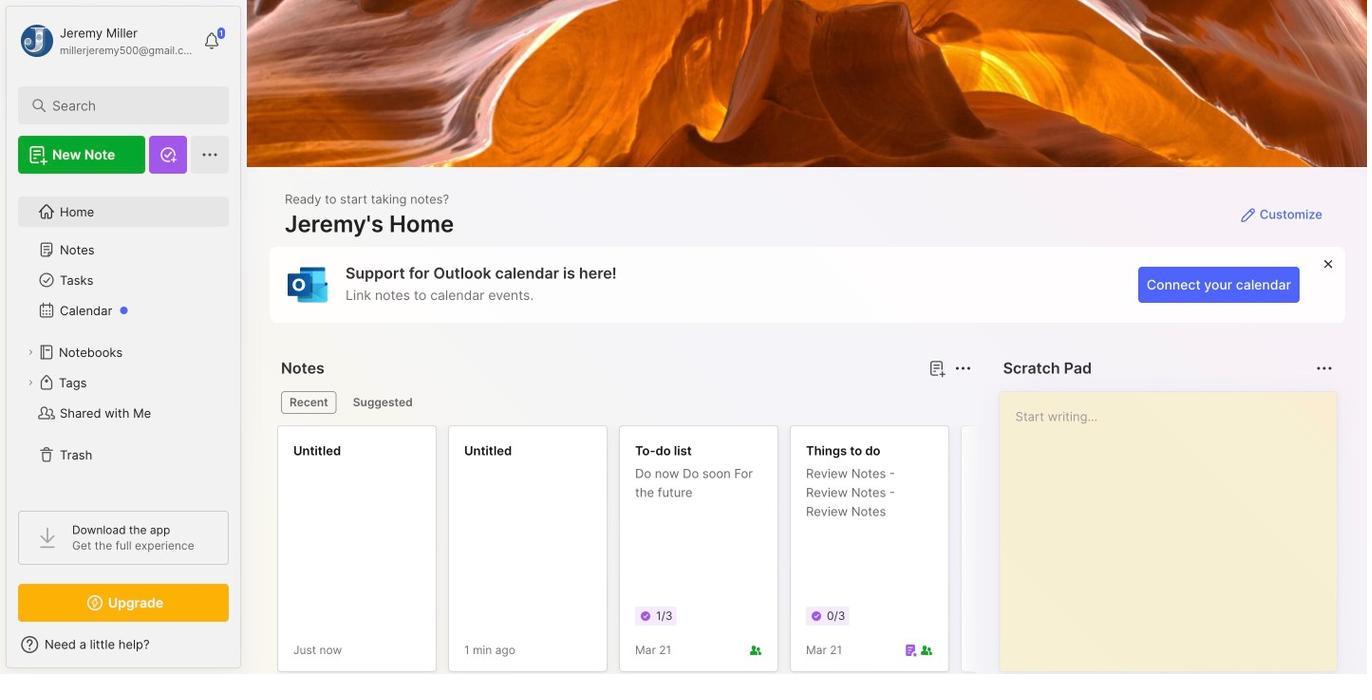 Task type: locate. For each thing, give the bounding box(es) containing it.
tab
[[281, 391, 337, 414], [344, 391, 421, 414]]

Start writing… text field
[[1016, 392, 1336, 656]]

click to collapse image
[[240, 639, 254, 662]]

expand tags image
[[25, 377, 36, 388]]

1 tab from the left
[[281, 391, 337, 414]]

Search text field
[[52, 97, 204, 115]]

None search field
[[52, 94, 204, 117]]

tree inside main element
[[7, 185, 240, 494]]

2 tab from the left
[[344, 391, 421, 414]]

WHAT'S NEW field
[[7, 630, 240, 660]]

tab list
[[281, 391, 969, 414]]

1 horizontal spatial tab
[[344, 391, 421, 414]]

tree
[[7, 185, 240, 494]]

row group
[[277, 425, 1367, 674]]

expand notebooks image
[[25, 347, 36, 358]]

0 horizontal spatial tab
[[281, 391, 337, 414]]

main element
[[0, 0, 247, 674]]



Task type: describe. For each thing, give the bounding box(es) containing it.
Account field
[[18, 22, 194, 60]]

none search field inside main element
[[52, 94, 204, 117]]



Task type: vqa. For each thing, say whether or not it's contained in the screenshot.
devices.
no



